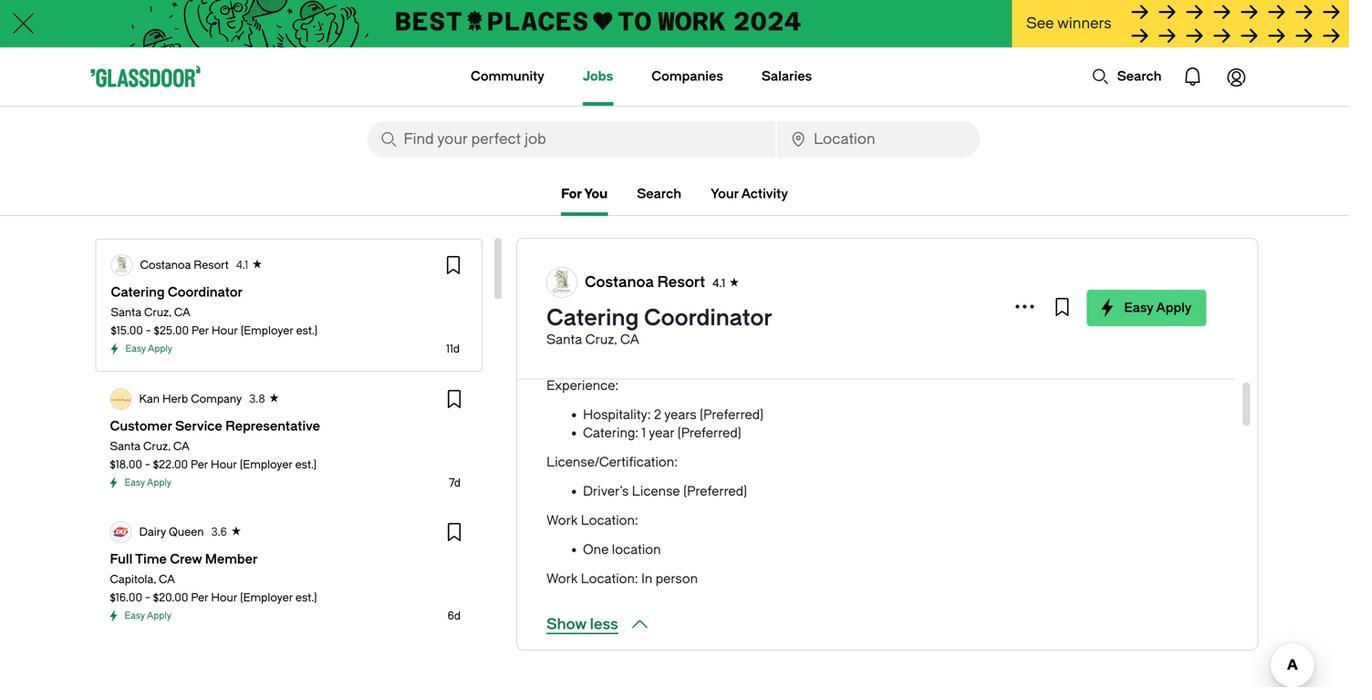 Task type: describe. For each thing, give the bounding box(es) containing it.
years
[[664, 408, 697, 423]]

Search keyword field
[[367, 121, 775, 158]]

capitola,
[[110, 574, 156, 587]]

(preferred) right years
[[700, 408, 764, 423]]

search inside button
[[1117, 69, 1162, 84]]

santa for santa cruz, ca $15.00 - $25.00 per hour (employer est.)
[[111, 306, 141, 319]]

kan herb company logo image
[[111, 389, 131, 410]]

work location:
[[546, 514, 638, 529]]

friday
[[650, 273, 687, 288]]

easy for 11d
[[125, 344, 146, 354]]

easy apply for 6d
[[125, 611, 171, 622]]

hospitality:
[[583, 408, 651, 423]]

coordinator
[[644, 306, 772, 331]]

location: for work location:
[[581, 514, 638, 529]]

you
[[584, 187, 608, 202]]

community
[[471, 69, 544, 84]]

work for work location: in person
[[546, 572, 578, 587]]

dairy
[[139, 526, 166, 539]]

santa for santa cruz, ca $18.00 - $22.00 per hour (employer est.)
[[110, 441, 141, 453]]

kan
[[139, 393, 160, 406]]

jobs
[[583, 69, 613, 84]]

jobs list element
[[94, 238, 484, 688]]

est.) inside capitola, ca $16.00 - $20.00 per hour (employer est.)
[[295, 592, 317, 605]]

catering
[[546, 306, 639, 331]]

monday
[[583, 273, 631, 288]]

costanoa resort for right costanoa resort logo
[[585, 274, 705, 291]]

your
[[711, 187, 739, 202]]

costanoa for costanoa resort logo within jobs list element
[[140, 259, 191, 272]]

$25.00
[[154, 325, 189, 337]]

monday to friday
[[583, 273, 687, 288]]

$22.00
[[153, 459, 188, 472]]

shift
[[625, 236, 651, 251]]

(employer inside capitola, ca $16.00 - $20.00 per hour (employer est.)
[[240, 592, 293, 605]]

work location: in person
[[546, 572, 698, 587]]

(preferred) down years
[[677, 426, 741, 441]]

queen
[[169, 526, 204, 539]]

(employer for santa cruz, ca $15.00 - $25.00 per hour (employer est.)
[[241, 325, 293, 337]]

per inside capitola, ca $16.00 - $20.00 per hour (employer est.)
[[191, 592, 208, 605]]

your activity
[[711, 187, 788, 202]]

see winners
[[1026, 15, 1112, 32]]

one location
[[583, 543, 661, 558]]

(preferred) right license
[[683, 484, 747, 499]]

your activity link
[[711, 183, 788, 205]]

education:
[[546, 320, 611, 335]]

capitola, ca $16.00 - $20.00 per hour (employer est.)
[[110, 574, 317, 605]]

high
[[583, 349, 612, 364]]

show
[[546, 617, 587, 633]]

less
[[590, 617, 618, 633]]

salaries link
[[762, 47, 812, 106]]

cruz, for santa cruz, ca $18.00 - $22.00 per hour (employer est.)
[[143, 441, 170, 453]]

one
[[583, 543, 609, 558]]

apply for 6d
[[147, 611, 171, 622]]

per for $18.00 - $22.00
[[191, 459, 208, 472]]

driver's
[[583, 484, 629, 499]]

(preferred) right equivalent in the bottom of the page
[[741, 349, 804, 364]]

costanoa resort logo image inside jobs list element
[[112, 255, 132, 275]]

see
[[1026, 15, 1054, 32]]

company
[[191, 393, 242, 406]]

est.) for santa cruz, ca $18.00 - $22.00 per hour (employer est.)
[[295, 459, 317, 472]]

apply inside button
[[1156, 301, 1192, 316]]

dairy queen
[[139, 526, 204, 539]]

- inside capitola, ca $16.00 - $20.00 per hour (employer est.)
[[145, 592, 150, 605]]

6d
[[447, 610, 461, 623]]

jobs link
[[583, 47, 613, 106]]

high school or equivalent (preferred)
[[583, 349, 804, 364]]

catering:
[[583, 426, 639, 441]]

hospitality: 2 years (preferred) catering: 1 year (preferred)
[[583, 408, 764, 441]]

hour inside capitola, ca $16.00 - $20.00 per hour (employer est.)
[[211, 592, 237, 605]]

8 hour shift
[[583, 236, 651, 251]]

ca inside catering coordinator santa cruz, ca
[[620, 332, 639, 348]]

none field search location
[[777, 121, 980, 158]]

santa cruz, ca $18.00 - $22.00 per hour (employer est.)
[[110, 441, 317, 472]]

cruz, inside catering coordinator santa cruz, ca
[[585, 332, 617, 348]]

year
[[649, 426, 674, 441]]

- for $22.00
[[145, 459, 150, 472]]

community link
[[471, 47, 544, 106]]



Task type: locate. For each thing, give the bounding box(es) containing it.
4.1 inside jobs list element
[[236, 259, 248, 272]]

resort up 'santa cruz, ca $15.00 - $25.00 per hour (employer est.)'
[[194, 259, 229, 272]]

1 work from the top
[[546, 514, 578, 529]]

santa up '$18.00'
[[110, 441, 141, 453]]

ca
[[174, 306, 191, 319], [620, 332, 639, 348], [173, 441, 190, 453], [159, 574, 175, 587]]

herb
[[162, 393, 188, 406]]

0 vertical spatial search
[[1117, 69, 1162, 84]]

4.1
[[236, 259, 248, 272], [713, 277, 725, 290]]

- inside 'santa cruz, ca $15.00 - $25.00 per hour (employer est.)'
[[146, 325, 151, 337]]

santa inside 'santa cruz, ca $15.00 - $25.00 per hour (employer est.)'
[[111, 306, 141, 319]]

in
[[641, 572, 652, 587]]

cruz, inside 'santa cruz, ca $15.00 - $25.00 per hour (employer est.)'
[[144, 306, 171, 319]]

1 vertical spatial est.)
[[295, 459, 317, 472]]

hour for $18.00 - $22.00
[[211, 459, 237, 472]]

None field
[[367, 121, 775, 158], [777, 121, 980, 158]]

dairy queen logo image
[[111, 523, 131, 543]]

2 none field from the left
[[777, 121, 980, 158]]

2 vertical spatial -
[[145, 592, 150, 605]]

2 vertical spatial per
[[191, 592, 208, 605]]

0 horizontal spatial resort
[[194, 259, 229, 272]]

-
[[146, 325, 151, 337], [145, 459, 150, 472], [145, 592, 150, 605]]

location
[[612, 543, 661, 558]]

easy apply inside button
[[1124, 301, 1192, 316]]

1 vertical spatial per
[[191, 459, 208, 472]]

lottie animation container image inside search button
[[1092, 67, 1110, 86]]

0 horizontal spatial costanoa resort logo image
[[112, 255, 132, 275]]

companies link
[[652, 47, 723, 106]]

search link
[[637, 183, 681, 205]]

costanoa resort logo image up the $15.00
[[112, 255, 132, 275]]

see winners link
[[1012, 0, 1349, 49]]

0 horizontal spatial none field
[[367, 121, 775, 158]]

(employer for santa cruz, ca $18.00 - $22.00 per hour (employer est.)
[[240, 459, 292, 472]]

ca up "$22.00"
[[173, 441, 190, 453]]

apply
[[1156, 301, 1192, 316], [148, 344, 172, 354], [147, 478, 171, 488], [147, 611, 171, 622]]

hour
[[594, 236, 622, 251]]

easy apply for 11d
[[125, 344, 172, 354]]

1 horizontal spatial 4.1
[[713, 277, 725, 290]]

costanoa for right costanoa resort logo
[[585, 274, 654, 291]]

search button
[[1082, 58, 1171, 95]]

show less button
[[546, 614, 651, 636]]

1 vertical spatial -
[[145, 459, 150, 472]]

per inside santa cruz, ca $18.00 - $22.00 per hour (employer est.)
[[191, 459, 208, 472]]

driver's license (preferred)
[[583, 484, 747, 499]]

1 vertical spatial 4.1
[[713, 277, 725, 290]]

(preferred)
[[741, 349, 804, 364], [700, 408, 764, 423], [677, 426, 741, 441], [683, 484, 747, 499]]

0 vertical spatial hour
[[212, 325, 238, 337]]

location:
[[581, 514, 638, 529], [581, 572, 638, 587]]

hour right the $20.00
[[211, 592, 237, 605]]

est.) inside santa cruz, ca $18.00 - $22.00 per hour (employer est.)
[[295, 459, 317, 472]]

search
[[1117, 69, 1162, 84], [637, 187, 681, 202]]

(employer inside 'santa cruz, ca $15.00 - $25.00 per hour (employer est.)'
[[241, 325, 293, 337]]

0 vertical spatial work
[[546, 514, 578, 529]]

$16.00
[[110, 592, 142, 605]]

ca up the school on the left bottom of the page
[[620, 332, 639, 348]]

8
[[583, 236, 591, 251]]

1 horizontal spatial resort
[[657, 274, 705, 291]]

hour for $15.00 - $25.00
[[212, 325, 238, 337]]

location: down one location
[[581, 572, 638, 587]]

1 horizontal spatial none field
[[777, 121, 980, 158]]

apply for 7d
[[147, 478, 171, 488]]

- right $16.00 at the left
[[145, 592, 150, 605]]

0 horizontal spatial costanoa
[[140, 259, 191, 272]]

equivalent
[[675, 349, 737, 364]]

apply for 11d
[[148, 344, 172, 354]]

0 vertical spatial costanoa resort
[[140, 259, 229, 272]]

resort inside jobs list element
[[194, 259, 229, 272]]

experience:
[[546, 379, 619, 394]]

Search location field
[[777, 121, 980, 158]]

0 vertical spatial -
[[146, 325, 151, 337]]

easy apply
[[1124, 301, 1192, 316], [125, 344, 172, 354], [125, 478, 171, 488], [125, 611, 171, 622]]

or
[[659, 349, 672, 364]]

work up 'show'
[[546, 572, 578, 587]]

est.)
[[296, 325, 318, 337], [295, 459, 317, 472], [295, 592, 317, 605]]

kan herb company
[[139, 393, 242, 406]]

1 horizontal spatial search
[[1117, 69, 1162, 84]]

ca up the $20.00
[[159, 574, 175, 587]]

resort for right costanoa resort logo
[[657, 274, 705, 291]]

2 hour from the top
[[211, 459, 237, 472]]

easy apply for 7d
[[125, 478, 171, 488]]

0 vertical spatial resort
[[194, 259, 229, 272]]

0 vertical spatial costanoa
[[140, 259, 191, 272]]

santa cruz, ca $15.00 - $25.00 per hour (employer est.)
[[111, 306, 318, 337]]

1 vertical spatial location:
[[581, 572, 638, 587]]

santa inside santa cruz, ca $18.00 - $22.00 per hour (employer est.)
[[110, 441, 141, 453]]

lottie animation container image
[[1171, 55, 1215, 99], [1215, 55, 1258, 99], [1092, 67, 1110, 86]]

0 vertical spatial santa
[[111, 306, 141, 319]]

costanoa down '8 hour shift'
[[585, 274, 654, 291]]

1 vertical spatial work
[[546, 572, 578, 587]]

resort right the to
[[657, 274, 705, 291]]

3.8
[[249, 393, 265, 406]]

2 vertical spatial cruz,
[[143, 441, 170, 453]]

(employer
[[241, 325, 293, 337], [240, 459, 292, 472], [240, 592, 293, 605]]

license/certification:
[[546, 455, 678, 470]]

resort
[[194, 259, 229, 272], [657, 274, 705, 291]]

1 location: from the top
[[581, 514, 638, 529]]

est.) inside 'santa cruz, ca $15.00 - $25.00 per hour (employer est.)'
[[296, 325, 318, 337]]

work down the license/certification:
[[546, 514, 578, 529]]

- right the $15.00
[[146, 325, 151, 337]]

costanoa resort
[[140, 259, 229, 272], [585, 274, 705, 291]]

easy
[[1124, 301, 1153, 316], [125, 344, 146, 354], [125, 478, 145, 488], [125, 611, 145, 622]]

resort for costanoa resort logo within jobs list element
[[194, 259, 229, 272]]

ca up $25.00
[[174, 306, 191, 319]]

$20.00
[[153, 592, 188, 605]]

santa
[[111, 306, 141, 319], [546, 332, 582, 348], [110, 441, 141, 453]]

ca inside capitola, ca $16.00 - $20.00 per hour (employer est.)
[[159, 574, 175, 587]]

0 vertical spatial cruz,
[[144, 306, 171, 319]]

3 per from the top
[[191, 592, 208, 605]]

2
[[654, 408, 661, 423]]

2 work from the top
[[546, 572, 578, 587]]

search down see winners "link"
[[1117, 69, 1162, 84]]

- for $25.00
[[146, 325, 151, 337]]

1 vertical spatial resort
[[657, 274, 705, 291]]

1 per from the top
[[192, 325, 209, 337]]

person
[[656, 572, 698, 587]]

cruz,
[[144, 306, 171, 319], [585, 332, 617, 348], [143, 441, 170, 453]]

santa up the $15.00
[[111, 306, 141, 319]]

0 vertical spatial (employer
[[241, 325, 293, 337]]

1
[[642, 426, 646, 441]]

per inside 'santa cruz, ca $15.00 - $25.00 per hour (employer est.)'
[[192, 325, 209, 337]]

per right the $20.00
[[191, 592, 208, 605]]

costanoa resort logo image left monday
[[547, 268, 577, 297]]

0 vertical spatial per
[[192, 325, 209, 337]]

2 location: from the top
[[581, 572, 638, 587]]

cruz, for santa cruz, ca $15.00 - $25.00 per hour (employer est.)
[[144, 306, 171, 319]]

cruz, up high
[[585, 332, 617, 348]]

school
[[615, 349, 656, 364]]

4.1 for costanoa resort logo within jobs list element
[[236, 259, 248, 272]]

none field search keyword
[[367, 121, 775, 158]]

hour inside santa cruz, ca $18.00 - $22.00 per hour (employer est.)
[[211, 459, 237, 472]]

lottie animation container image
[[398, 47, 471, 104], [398, 47, 471, 104], [1171, 55, 1215, 99], [1215, 55, 1258, 99], [1092, 67, 1110, 86]]

hour inside 'santa cruz, ca $15.00 - $25.00 per hour (employer est.)'
[[212, 325, 238, 337]]

per for $15.00 - $25.00
[[192, 325, 209, 337]]

catering coordinator santa cruz, ca
[[546, 306, 772, 348]]

0 vertical spatial est.)
[[296, 325, 318, 337]]

1 horizontal spatial costanoa resort logo image
[[547, 268, 577, 297]]

costanoa
[[140, 259, 191, 272], [585, 274, 654, 291]]

4.1 up the coordinator
[[713, 277, 725, 290]]

7d
[[449, 477, 461, 490]]

0 horizontal spatial costanoa resort
[[140, 259, 229, 272]]

easy apply button
[[1087, 290, 1206, 327]]

easy for 6d
[[125, 611, 145, 622]]

1 vertical spatial search
[[637, 187, 681, 202]]

salaries
[[762, 69, 812, 84]]

to
[[634, 273, 647, 288]]

cruz, inside santa cruz, ca $18.00 - $22.00 per hour (employer est.)
[[143, 441, 170, 453]]

0 vertical spatial 4.1
[[236, 259, 248, 272]]

cruz, up "$22.00"
[[143, 441, 170, 453]]

companies
[[652, 69, 723, 84]]

costanoa resort inside jobs list element
[[140, 259, 229, 272]]

ca inside santa cruz, ca $18.00 - $22.00 per hour (employer est.)
[[173, 441, 190, 453]]

3 hour from the top
[[211, 592, 237, 605]]

costanoa resort down shift
[[585, 274, 705, 291]]

location: for work location: in person
[[581, 572, 638, 587]]

winners
[[1057, 15, 1112, 32]]

1 horizontal spatial costanoa
[[585, 274, 654, 291]]

for
[[561, 187, 582, 202]]

easy for 7d
[[125, 478, 145, 488]]

est.) for santa cruz, ca $15.00 - $25.00 per hour (employer est.)
[[296, 325, 318, 337]]

hour right "$22.00"
[[211, 459, 237, 472]]

lottie animation container image inside search button
[[1092, 67, 1110, 86]]

- inside santa cruz, ca $18.00 - $22.00 per hour (employer est.)
[[145, 459, 150, 472]]

costanoa resort up 'santa cruz, ca $15.00 - $25.00 per hour (employer est.)'
[[140, 259, 229, 272]]

2 vertical spatial est.)
[[295, 592, 317, 605]]

costanoa resort logo image
[[112, 255, 132, 275], [547, 268, 577, 297]]

$15.00
[[111, 325, 143, 337]]

per
[[192, 325, 209, 337], [191, 459, 208, 472], [191, 592, 208, 605]]

2 vertical spatial hour
[[211, 592, 237, 605]]

(employer inside santa cruz, ca $18.00 - $22.00 per hour (employer est.)
[[240, 459, 292, 472]]

costanoa up $25.00
[[140, 259, 191, 272]]

1 vertical spatial (employer
[[240, 459, 292, 472]]

3.6
[[211, 526, 227, 539]]

cruz, up $25.00
[[144, 306, 171, 319]]

0 horizontal spatial 4.1
[[236, 259, 248, 272]]

for you link
[[561, 183, 608, 205]]

1 vertical spatial costanoa
[[585, 274, 654, 291]]

work
[[546, 514, 578, 529], [546, 572, 578, 587]]

santa inside catering coordinator santa cruz, ca
[[546, 332, 582, 348]]

1 vertical spatial hour
[[211, 459, 237, 472]]

4.1 for right costanoa resort logo
[[713, 277, 725, 290]]

ca inside 'santa cruz, ca $15.00 - $25.00 per hour (employer est.)'
[[174, 306, 191, 319]]

1 none field from the left
[[367, 121, 775, 158]]

costanoa resort for costanoa resort logo within jobs list element
[[140, 259, 229, 272]]

per right $25.00
[[192, 325, 209, 337]]

11d
[[446, 343, 460, 356]]

license
[[632, 484, 680, 499]]

per right "$22.00"
[[191, 459, 208, 472]]

work for work location:
[[546, 514, 578, 529]]

1 vertical spatial costanoa resort
[[585, 274, 705, 291]]

for you
[[561, 187, 608, 202]]

4.1 up 'santa cruz, ca $15.00 - $25.00 per hour (employer est.)'
[[236, 259, 248, 272]]

0 vertical spatial location:
[[581, 514, 638, 529]]

- right '$18.00'
[[145, 459, 150, 472]]

2 per from the top
[[191, 459, 208, 472]]

show less
[[546, 617, 618, 633]]

1 vertical spatial santa
[[546, 332, 582, 348]]

2 vertical spatial (employer
[[240, 592, 293, 605]]

location: down driver's
[[581, 514, 638, 529]]

1 horizontal spatial costanoa resort
[[585, 274, 705, 291]]

1 vertical spatial cruz,
[[585, 332, 617, 348]]

costanoa inside jobs list element
[[140, 259, 191, 272]]

0 horizontal spatial search
[[637, 187, 681, 202]]

easy inside button
[[1124, 301, 1153, 316]]

hour right $25.00
[[212, 325, 238, 337]]

hour
[[212, 325, 238, 337], [211, 459, 237, 472], [211, 592, 237, 605]]

2 vertical spatial santa
[[110, 441, 141, 453]]

$18.00
[[110, 459, 142, 472]]

activity
[[741, 187, 788, 202]]

santa down catering
[[546, 332, 582, 348]]

1 hour from the top
[[212, 325, 238, 337]]

search up shift
[[637, 187, 681, 202]]



Task type: vqa. For each thing, say whether or not it's contained in the screenshot.
Hour for $18.00 - $22.00
yes



